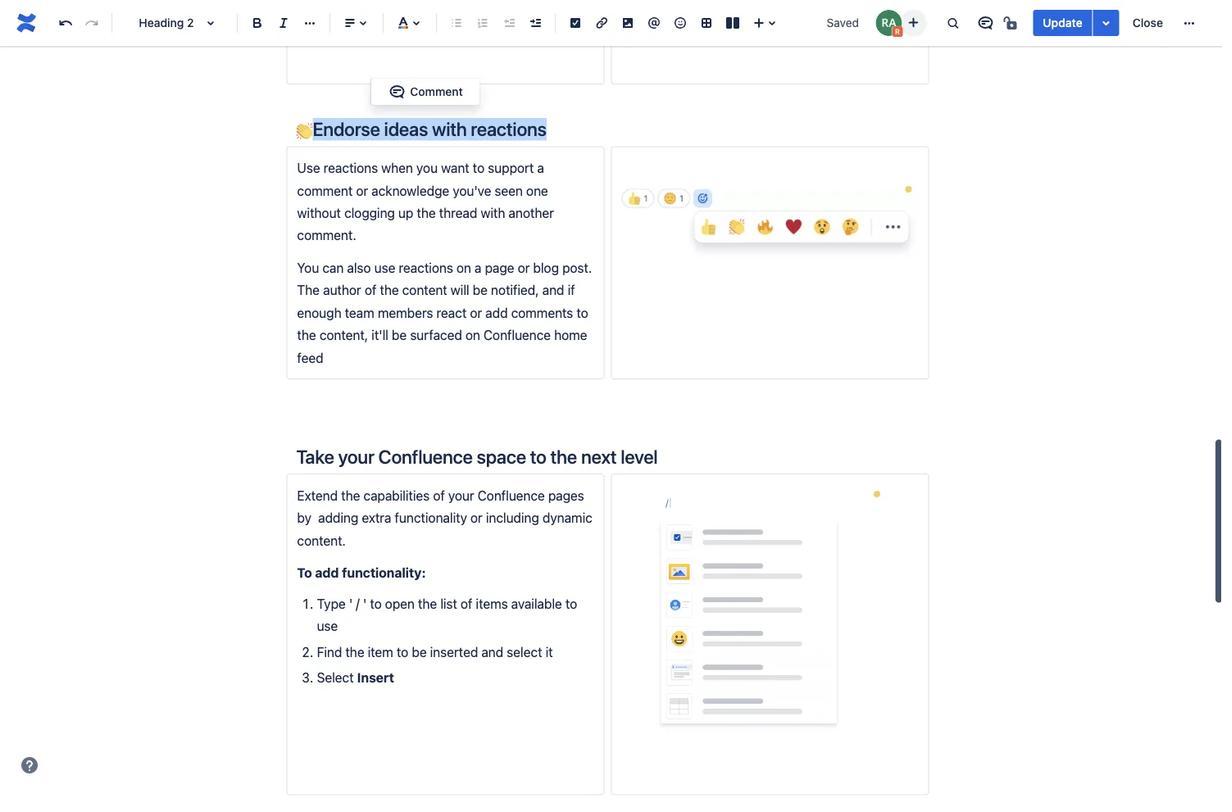 Task type: describe. For each thing, give the bounding box(es) containing it.
you can also use reactions on a page or blog post. the author of the content will be notified, and if enough team members react or add comments to the content, it'll be surfaced on confluence home feed
[[297, 260, 596, 366]]

capabilities
[[364, 488, 430, 504]]

the left next
[[551, 446, 577, 468]]

want
[[441, 160, 470, 176]]

:clap: image
[[296, 123, 313, 139]]

outdent ⇧tab image
[[499, 13, 519, 33]]

link image
[[592, 13, 612, 33]]

1 ' from the left
[[349, 596, 353, 612]]

up
[[399, 205, 414, 221]]

align left image
[[340, 13, 360, 33]]

to inside the use reactions when you want to support a comment or acknowledge you've seen one without clogging up the thread with another comment.
[[473, 160, 485, 176]]

indent tab image
[[526, 13, 545, 33]]

0 vertical spatial be
[[473, 283, 488, 298]]

confluence image
[[13, 10, 39, 36]]

will
[[451, 283, 470, 298]]

confluence inside extend the capabilities of your confluence pages by  adding extra functionality or including dynamic content.
[[478, 488, 545, 504]]

of inside type ' / ' to open the list of items available to use
[[461, 596, 473, 612]]

dynamic
[[543, 511, 593, 526]]

functionality:
[[342, 565, 426, 581]]

extra
[[362, 511, 392, 526]]

layouts image
[[723, 13, 743, 33]]

add image, video, or file image
[[618, 13, 638, 33]]

find
[[317, 644, 342, 660]]

to right /
[[370, 596, 382, 612]]

a inside the use reactions when you want to support a comment or acknowledge you've seen one without clogging up the thread with another comment.
[[537, 160, 544, 176]]

undo ⌘z image
[[56, 13, 75, 33]]

add inside you can also use reactions on a page or blog post. the author of the content will be notified, and if enough team members react or add comments to the content, it'll be surfaced on confluence home feed
[[486, 305, 508, 321]]

by
[[297, 511, 312, 526]]

reactions inside the use reactions when you want to support a comment or acknowledge you've seen one without clogging up the thread with another comment.
[[324, 160, 378, 176]]

you
[[417, 160, 438, 176]]

the inside type ' / ' to open the list of items available to use
[[418, 596, 437, 612]]

close
[[1133, 16, 1164, 30]]

content,
[[320, 328, 368, 343]]

or left blog
[[518, 260, 530, 276]]

table image
[[697, 13, 717, 33]]

it
[[546, 644, 553, 660]]

find the item to be inserted and select it
[[317, 644, 553, 660]]

bold ⌘b image
[[248, 13, 267, 33]]

heading
[[139, 16, 184, 30]]

your inside extend the capabilities of your confluence pages by  adding extra functionality or including dynamic content.
[[448, 488, 474, 504]]

list
[[441, 596, 457, 612]]

/
[[356, 596, 360, 612]]

content
[[402, 283, 447, 298]]

the right find
[[346, 644, 365, 660]]

post.
[[563, 260, 592, 276]]

when
[[381, 160, 413, 176]]

confluence image
[[13, 10, 39, 36]]

update button
[[1034, 10, 1093, 36]]

numbered list ⌘⇧7 image
[[473, 13, 493, 33]]

adjust update settings image
[[1097, 13, 1117, 33]]

take
[[296, 446, 334, 468]]

help image
[[20, 756, 39, 776]]

heading 2
[[139, 16, 194, 30]]

ruby anderson image
[[876, 10, 902, 36]]

comments
[[511, 305, 573, 321]]

team
[[345, 305, 375, 321]]

redo ⌘⇧z image
[[82, 13, 102, 33]]

insert
[[357, 670, 394, 686]]

close button
[[1123, 10, 1174, 36]]

update
[[1043, 16, 1083, 30]]

a inside you can also use reactions on a page or blog post. the author of the content will be notified, and if enough team members react or add comments to the content, it'll be surfaced on confluence home feed
[[475, 260, 482, 276]]

home
[[554, 328, 588, 343]]

mention image
[[645, 13, 664, 33]]

select
[[507, 644, 543, 660]]

0 horizontal spatial be
[[392, 328, 407, 343]]

functionality
[[395, 511, 467, 526]]

confluence inside you can also use reactions on a page or blog post. the author of the content will be notified, and if enough team members react or add comments to the content, it'll be surfaced on confluence home feed
[[484, 328, 551, 343]]

open
[[385, 596, 415, 612]]

feed
[[297, 350, 324, 366]]

notified,
[[491, 283, 539, 298]]

blog
[[533, 260, 559, 276]]

to inside you can also use reactions on a page or blog post. the author of the content will be notified, and if enough team members react or add comments to the content, it'll be surfaced on confluence home feed
[[577, 305, 589, 321]]

type ' / ' to open the list of items available to use
[[317, 596, 581, 634]]

0 vertical spatial your
[[338, 446, 375, 468]]

reactions inside you can also use reactions on a page or blog post. the author of the content will be notified, and if enough team members react or add comments to the content, it'll be surfaced on confluence home feed
[[399, 260, 453, 276]]

surfaced
[[410, 328, 462, 343]]

you've
[[453, 183, 492, 198]]

item
[[368, 644, 393, 660]]



Task type: locate. For each thing, give the bounding box(es) containing it.
emoji image
[[671, 13, 691, 33]]

and left if at the top
[[543, 283, 565, 298]]

:clap: image
[[296, 123, 313, 139]]

a up one
[[537, 160, 544, 176]]

be right the will
[[473, 283, 488, 298]]

to right item
[[397, 644, 409, 660]]

0 horizontal spatial add
[[315, 565, 339, 581]]

saved
[[827, 16, 860, 30]]

confluence up the including
[[478, 488, 545, 504]]

0 vertical spatial a
[[537, 160, 544, 176]]

invite to edit image
[[904, 13, 924, 32]]

0 vertical spatial reactions
[[471, 118, 547, 140]]

ideas
[[384, 118, 428, 140]]

thread
[[439, 205, 477, 221]]

1 horizontal spatial with
[[481, 205, 505, 221]]

bullet list ⌘⇧8 image
[[447, 13, 467, 33]]

' right /
[[363, 596, 367, 612]]

more formatting image
[[300, 13, 320, 33]]

if
[[568, 283, 575, 298]]

a
[[537, 160, 544, 176], [475, 260, 482, 276]]

react
[[437, 305, 467, 321]]

comment icon image
[[976, 13, 996, 33]]

comment.
[[297, 228, 356, 243]]

2 vertical spatial of
[[461, 596, 473, 612]]

page
[[485, 260, 515, 276]]

more image
[[1180, 13, 1200, 33]]

with down seen
[[481, 205, 505, 221]]

0 vertical spatial with
[[432, 118, 467, 140]]

comment image
[[387, 82, 407, 102]]

2 ' from the left
[[363, 596, 367, 612]]

confluence
[[484, 328, 551, 343], [379, 446, 473, 468], [478, 488, 545, 504]]

0 horizontal spatial use
[[317, 619, 338, 634]]

or left the including
[[471, 511, 483, 526]]

the inside the use reactions when you want to support a comment or acknowledge you've seen one without clogging up the thread with another comment.
[[417, 205, 436, 221]]

content.
[[297, 533, 346, 549]]

pages
[[549, 488, 585, 504]]

to add functionality:
[[297, 565, 426, 581]]

to right space in the left bottom of the page
[[530, 446, 547, 468]]

use inside you can also use reactions on a page or blog post. the author of the content will be notified, and if enough team members react or add comments to the content, it'll be surfaced on confluence home feed
[[375, 260, 396, 276]]

also
[[347, 260, 371, 276]]

or
[[356, 183, 368, 198], [518, 260, 530, 276], [470, 305, 482, 321], [471, 511, 483, 526]]

comment
[[410, 85, 463, 98]]

acknowledge
[[372, 183, 450, 198]]

reactions up content
[[399, 260, 453, 276]]

take your confluence space to the next level
[[296, 446, 658, 468]]

and
[[543, 283, 565, 298], [482, 644, 504, 660]]

1 vertical spatial of
[[433, 488, 445, 504]]

1 vertical spatial and
[[482, 644, 504, 660]]

no restrictions image
[[1002, 13, 1022, 33]]

1 horizontal spatial '
[[363, 596, 367, 612]]

or right react on the top of page
[[470, 305, 482, 321]]

adding
[[318, 511, 359, 526]]

enough
[[297, 305, 342, 321]]

endorse ideas with reactions
[[313, 118, 547, 140]]

space
[[477, 446, 526, 468]]

1 vertical spatial with
[[481, 205, 505, 221]]

your right the "take"
[[338, 446, 375, 468]]

type
[[317, 596, 346, 612]]

0 horizontal spatial a
[[475, 260, 482, 276]]

of inside you can also use reactions on a page or blog post. the author of the content will be notified, and if enough team members react or add comments to the content, it'll be surfaced on confluence home feed
[[365, 283, 377, 298]]

use right also
[[375, 260, 396, 276]]

use down the type
[[317, 619, 338, 634]]

'
[[349, 596, 353, 612], [363, 596, 367, 612]]

to up the home at the top of page
[[577, 305, 589, 321]]

or up clogging
[[356, 183, 368, 198]]

0 horizontal spatial of
[[365, 283, 377, 298]]

a left page
[[475, 260, 482, 276]]

extend
[[297, 488, 338, 504]]

2
[[187, 16, 194, 30]]

the up members
[[380, 283, 399, 298]]

the
[[417, 205, 436, 221], [380, 283, 399, 298], [297, 328, 316, 343], [551, 446, 577, 468], [341, 488, 360, 504], [418, 596, 437, 612], [346, 644, 365, 660]]

0 horizontal spatial and
[[482, 644, 504, 660]]

1 vertical spatial reactions
[[324, 160, 378, 176]]

1 horizontal spatial reactions
[[399, 260, 453, 276]]

on
[[457, 260, 471, 276], [466, 328, 480, 343]]

the right up at top left
[[417, 205, 436, 221]]

of up functionality
[[433, 488, 445, 504]]

extend the capabilities of your confluence pages by  adding extra functionality or including dynamic content.
[[297, 488, 596, 549]]

0 vertical spatial and
[[543, 283, 565, 298]]

0 horizontal spatial '
[[349, 596, 353, 612]]

the
[[297, 283, 320, 298]]

your
[[338, 446, 375, 468], [448, 488, 474, 504]]

with inside the use reactions when you want to support a comment or acknowledge you've seen one without clogging up the thread with another comment.
[[481, 205, 505, 221]]

add down notified,
[[486, 305, 508, 321]]

available
[[512, 596, 562, 612]]

level
[[621, 446, 658, 468]]

find and replace image
[[943, 13, 963, 33]]

0 vertical spatial confluence
[[484, 328, 551, 343]]

and inside you can also use reactions on a page or blog post. the author of the content will be notified, and if enough team members react or add comments to the content, it'll be surfaced on confluence home feed
[[543, 283, 565, 298]]

1 horizontal spatial and
[[543, 283, 565, 298]]

of inside extend the capabilities of your confluence pages by  adding extra functionality or including dynamic content.
[[433, 488, 445, 504]]

1 horizontal spatial of
[[433, 488, 445, 504]]

the inside extend the capabilities of your confluence pages by  adding extra functionality or including dynamic content.
[[341, 488, 360, 504]]

be left the inserted
[[412, 644, 427, 660]]

one
[[526, 183, 548, 198]]

without
[[297, 205, 341, 221]]

2 horizontal spatial be
[[473, 283, 488, 298]]

with up want
[[432, 118, 467, 140]]

0 horizontal spatial with
[[432, 118, 467, 140]]

1 horizontal spatial use
[[375, 260, 396, 276]]

members
[[378, 305, 433, 321]]

italic ⌘i image
[[274, 13, 294, 33]]

1 horizontal spatial your
[[448, 488, 474, 504]]

comment button
[[378, 82, 473, 102]]

1 vertical spatial a
[[475, 260, 482, 276]]

1 vertical spatial on
[[466, 328, 480, 343]]

or inside the use reactions when you want to support a comment or acknowledge you've seen one without clogging up the thread with another comment.
[[356, 183, 368, 198]]

items
[[476, 596, 508, 612]]

select insert
[[317, 670, 394, 686]]

0 horizontal spatial your
[[338, 446, 375, 468]]

use inside type ' / ' to open the list of items available to use
[[317, 619, 338, 634]]

reactions
[[471, 118, 547, 140], [324, 160, 378, 176], [399, 260, 453, 276]]

the left "list"
[[418, 596, 437, 612]]

be right it'll at the left top of the page
[[392, 328, 407, 343]]

it'll
[[372, 328, 389, 343]]

use
[[375, 260, 396, 276], [317, 619, 338, 634]]

of up team
[[365, 283, 377, 298]]

the up adding
[[341, 488, 360, 504]]

1 vertical spatial confluence
[[379, 446, 473, 468]]

be
[[473, 283, 488, 298], [392, 328, 407, 343], [412, 644, 427, 660]]

1 horizontal spatial be
[[412, 644, 427, 660]]

1 horizontal spatial add
[[486, 305, 508, 321]]

2 horizontal spatial of
[[461, 596, 473, 612]]

heading 2 button
[[119, 5, 230, 41]]

use
[[297, 160, 320, 176]]

2 vertical spatial reactions
[[399, 260, 453, 276]]

0 vertical spatial of
[[365, 283, 377, 298]]

next
[[581, 446, 617, 468]]

to
[[297, 565, 312, 581]]

seen
[[495, 183, 523, 198]]

1 vertical spatial your
[[448, 488, 474, 504]]

' left /
[[349, 596, 353, 612]]

you
[[297, 260, 319, 276]]

confluence down the comments
[[484, 328, 551, 343]]

inserted
[[430, 644, 478, 660]]

action item image
[[566, 13, 586, 33]]

1 horizontal spatial a
[[537, 160, 544, 176]]

2 horizontal spatial reactions
[[471, 118, 547, 140]]

clogging
[[344, 205, 395, 221]]

use reactions when you want to support a comment or acknowledge you've seen one without clogging up the thread with another comment.
[[297, 160, 558, 243]]

select
[[317, 670, 354, 686]]

endorse
[[313, 118, 380, 140]]

0 horizontal spatial reactions
[[324, 160, 378, 176]]

reactions up comment
[[324, 160, 378, 176]]

to right want
[[473, 160, 485, 176]]

add right to
[[315, 565, 339, 581]]

1 vertical spatial use
[[317, 619, 338, 634]]

of
[[365, 283, 377, 298], [433, 488, 445, 504], [461, 596, 473, 612]]

0 vertical spatial on
[[457, 260, 471, 276]]

on up the will
[[457, 260, 471, 276]]

1 vertical spatial be
[[392, 328, 407, 343]]

comment
[[297, 183, 353, 198]]

confluence up capabilities
[[379, 446, 473, 468]]

2 vertical spatial be
[[412, 644, 427, 660]]

1 vertical spatial add
[[315, 565, 339, 581]]

another
[[509, 205, 554, 221]]

reactions up support
[[471, 118, 547, 140]]

add
[[486, 305, 508, 321], [315, 565, 339, 581]]

including
[[486, 511, 539, 526]]

and left select
[[482, 644, 504, 660]]

on down react on the top of page
[[466, 328, 480, 343]]

support
[[488, 160, 534, 176]]

the up the 'feed' at the top left of page
[[297, 328, 316, 343]]

to right available
[[566, 596, 578, 612]]

can
[[323, 260, 344, 276]]

your up functionality
[[448, 488, 474, 504]]

2 vertical spatial confluence
[[478, 488, 545, 504]]

0 vertical spatial add
[[486, 305, 508, 321]]

or inside extend the capabilities of your confluence pages by  adding extra functionality or including dynamic content.
[[471, 511, 483, 526]]

0 vertical spatial use
[[375, 260, 396, 276]]

to
[[473, 160, 485, 176], [577, 305, 589, 321], [530, 446, 547, 468], [370, 596, 382, 612], [566, 596, 578, 612], [397, 644, 409, 660]]

author
[[323, 283, 361, 298]]

of right "list"
[[461, 596, 473, 612]]



Task type: vqa. For each thing, say whether or not it's contained in the screenshot.
participants
no



